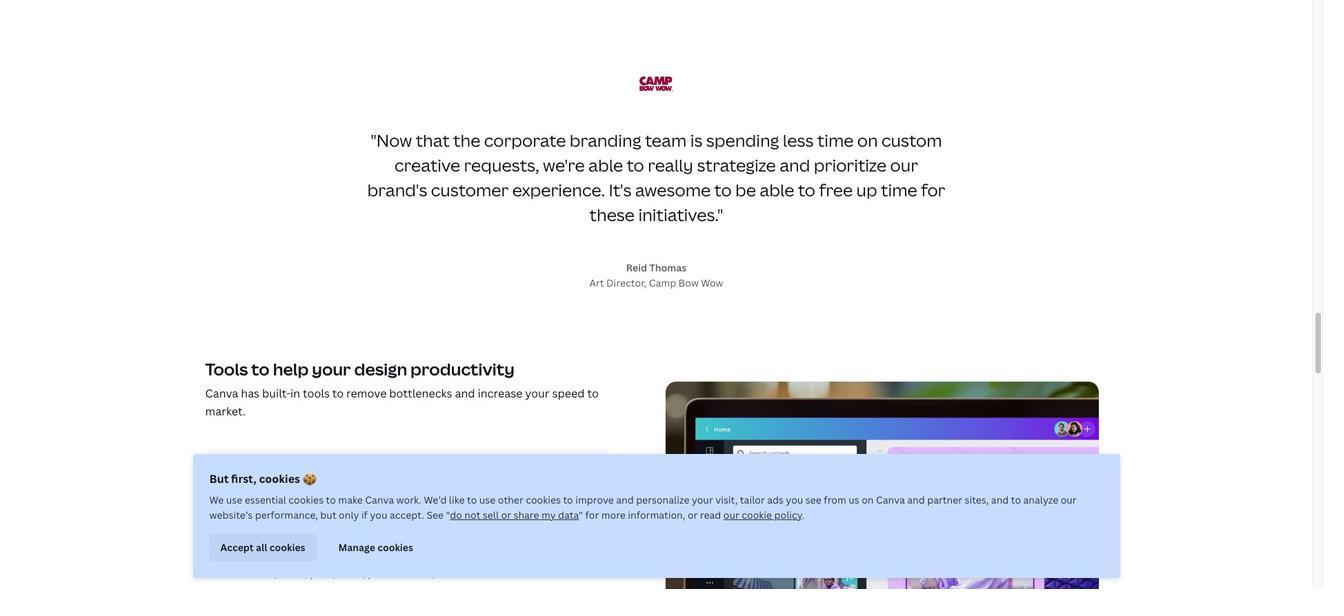 Task type: describe. For each thing, give the bounding box(es) containing it.
these
[[590, 204, 635, 226]]

2 horizontal spatial canva
[[876, 494, 905, 507]]

requests,
[[464, 154, 539, 177]]

our inside we use essential cookies to make canva work. we'd like to use other cookies to improve and personalize your visit, tailor ads you see from us on canva and partner sites, and to analyze our website's performance, but only if you accept. see "
[[1061, 494, 1077, 507]]

camp bow wow image
[[639, 77, 673, 92]]

editor
[[324, 470, 354, 483]]

simple
[[216, 470, 249, 483]]

analyze
[[1023, 494, 1058, 507]]

free
[[819, 179, 853, 201]]

tools
[[303, 386, 330, 402]]

with
[[562, 470, 582, 483]]

only
[[339, 509, 359, 522]]

manage
[[338, 541, 375, 554]]

policy
[[774, 509, 802, 522]]

to up but
[[326, 494, 336, 507]]

the
[[453, 129, 480, 152]]

learn.
[[349, 485, 375, 498]]

to up has
[[251, 358, 270, 381]]

and inside tools to help your design productivity canva has built-in tools to remove bottlenecks and increase your speed to market.
[[455, 386, 475, 402]]

canva for your
[[205, 386, 238, 402]]

sites,
[[965, 494, 989, 507]]

we use essential cookies to make canva work. we'd like to use other cookies to improve and personalize your visit, tailor ads you see from us on canva and partner sites, and to analyze our website's performance, but only if you accept. see "
[[209, 494, 1077, 522]]

more.
[[457, 568, 484, 581]]

accept
[[220, 541, 254, 554]]

manage cookies
[[338, 541, 413, 554]]

customer
[[431, 179, 509, 201]]

see
[[806, 494, 821, 507]]

"now
[[371, 129, 412, 152]]

productivity
[[411, 358, 515, 381]]

team
[[645, 129, 687, 152]]

600k+
[[347, 553, 377, 566]]

improve
[[575, 494, 614, 507]]

like
[[449, 494, 465, 507]]

reid
[[626, 261, 647, 275]]

content
[[459, 470, 496, 483]]

2 or from the left
[[688, 509, 698, 522]]

director,
[[606, 277, 647, 290]]

bottlenecks
[[389, 386, 452, 402]]

help
[[273, 358, 309, 381]]

🍪
[[303, 472, 316, 487]]

all
[[256, 541, 267, 554]]

for inside "now that the corporate branding team is spending less time on custom creative requests, we're able to really strategize and prioritize our brand's customer experience. it's awesome to be able to free up time for these initiatives."
[[921, 179, 945, 201]]

to right speed at bottom
[[587, 386, 599, 402]]

we'd
[[424, 494, 447, 507]]

customize
[[409, 470, 457, 483]]

1 use from the left
[[226, 494, 242, 507]]

built-
[[262, 386, 290, 402]]

create and customize content in any format with an editor that takes seconds to learn.
[[216, 470, 596, 498]]

market.
[[205, 404, 246, 419]]

in inside create and customize content in any format with an editor that takes seconds to learn.
[[498, 470, 507, 483]]

tools to help your design productivity canva has built-in tools to remove bottlenecks and increase your speed to market.
[[205, 358, 599, 419]]

do not sell or share my data link
[[450, 509, 579, 522]]

2 " from the left
[[579, 509, 583, 522]]

formatted
[[512, 553, 559, 566]]

your inside we use essential cookies to make canva work. we'd like to use other cookies to improve and personalize your visit, tailor ads you see from us on canva and partner sites, and to analyze our website's performance, but only if you accept. see "
[[692, 494, 713, 507]]

work.
[[396, 494, 422, 507]]

up
[[856, 179, 877, 201]]

we
[[209, 494, 224, 507]]

access 600k+ customizable templates pre-formatted for social media, video, print, email, presentations, and more.
[[216, 553, 576, 581]]

speed
[[552, 386, 585, 402]]

accept.
[[390, 509, 424, 522]]

0 vertical spatial able
[[588, 154, 623, 177]]

strategize
[[697, 154, 776, 177]]

sell
[[483, 509, 499, 522]]

that inside create and customize content in any format with an editor that takes seconds to learn.
[[247, 485, 266, 498]]

print,
[[310, 568, 335, 581]]

1 horizontal spatial able
[[760, 179, 794, 201]]

partner
[[927, 494, 962, 507]]

design
[[354, 358, 407, 381]]

and-
[[277, 470, 298, 483]]

not
[[464, 509, 480, 522]]

we're
[[543, 154, 585, 177]]

information,
[[628, 509, 685, 522]]

spending
[[706, 129, 779, 152]]

tools
[[205, 358, 248, 381]]

0 vertical spatial your
[[312, 358, 351, 381]]

"now that the corporate branding team is spending less time on custom creative requests, we're able to really strategize and prioritize our brand's customer experience. it's awesome to be able to free up time for these initiatives."
[[367, 129, 945, 226]]

to left analyze
[[1011, 494, 1021, 507]]

format
[[528, 470, 560, 483]]

ads
[[767, 494, 784, 507]]

manage cookies button
[[327, 535, 424, 562]]

seconds
[[295, 485, 334, 498]]

0 horizontal spatial time
[[817, 129, 854, 152]]

art
[[589, 277, 604, 290]]

remove
[[346, 386, 387, 402]]

simple drag-and-drop editor
[[216, 470, 354, 483]]

1 vertical spatial time
[[881, 179, 917, 201]]

and inside access 600k+ customizable templates pre-formatted for social media, video, print, email, presentations, and more.
[[437, 568, 455, 581]]



Task type: vqa. For each thing, say whether or not it's contained in the screenshot.
market. at left
yes



Task type: locate. For each thing, give the bounding box(es) containing it.
any
[[509, 470, 526, 483]]

but first, cookies 🍪
[[209, 472, 316, 487]]

takes
[[269, 485, 293, 498]]

1 horizontal spatial your
[[525, 386, 550, 402]]

2 horizontal spatial your
[[692, 494, 713, 507]]

to up it's
[[627, 154, 644, 177]]

able right be
[[760, 179, 794, 201]]

0 vertical spatial you
[[786, 494, 803, 507]]

use up sell
[[479, 494, 496, 507]]

for right formatted
[[562, 553, 576, 566]]

you right if
[[370, 509, 387, 522]]

my
[[541, 509, 556, 522]]

ui - drag drop editor (7) image
[[665, 381, 1099, 590]]

1 horizontal spatial you
[[786, 494, 803, 507]]

0 vertical spatial our
[[890, 154, 918, 177]]

your up read
[[692, 494, 713, 507]]

personalize
[[636, 494, 689, 507]]

" inside we use essential cookies to make canva work. we'd like to use other cookies to improve and personalize your visit, tailor ads you see from us on canva and partner sites, and to analyze our website's performance, but only if you accept. see "
[[446, 509, 450, 522]]

0 vertical spatial that
[[416, 129, 450, 152]]

1 horizontal spatial our
[[890, 154, 918, 177]]

to left free at the right top of page
[[798, 179, 815, 201]]

or right sell
[[501, 509, 511, 522]]

your left speed at bottom
[[525, 386, 550, 402]]

" down improve
[[579, 509, 583, 522]]

video,
[[279, 568, 307, 581]]

tailor
[[740, 494, 765, 507]]

0 horizontal spatial for
[[562, 553, 576, 566]]

increase
[[478, 386, 523, 402]]

on
[[857, 129, 878, 152], [862, 494, 874, 507]]

us
[[849, 494, 859, 507]]

" right see
[[446, 509, 450, 522]]

0 horizontal spatial your
[[312, 358, 351, 381]]

and up do not sell or share my data " for more information, or read our cookie policy .
[[616, 494, 634, 507]]

and left "partner"
[[907, 494, 925, 507]]

and down productivity
[[455, 386, 475, 402]]

0 vertical spatial on
[[857, 129, 878, 152]]

1 horizontal spatial use
[[479, 494, 496, 507]]

our down custom
[[890, 154, 918, 177]]

our
[[890, 154, 918, 177], [1061, 494, 1077, 507], [723, 509, 739, 522]]

to inside create and customize content in any format with an editor that takes seconds to learn.
[[336, 485, 346, 498]]

in left tools in the left bottom of the page
[[290, 386, 300, 402]]

1 horizontal spatial for
[[585, 509, 599, 522]]

0 horizontal spatial you
[[370, 509, 387, 522]]

and up work. on the left bottom of the page
[[389, 470, 407, 483]]

our cookie policy link
[[723, 509, 802, 522]]

our right analyze
[[1061, 494, 1077, 507]]

1 vertical spatial our
[[1061, 494, 1077, 507]]

wow
[[701, 277, 723, 290]]

0 horizontal spatial canva
[[205, 386, 238, 402]]

2 horizontal spatial for
[[921, 179, 945, 201]]

it's
[[609, 179, 632, 201]]

website's
[[209, 509, 253, 522]]

that down drag-
[[247, 485, 266, 498]]

1 vertical spatial your
[[525, 386, 550, 402]]

drag-
[[251, 470, 277, 483]]

to left be
[[714, 179, 732, 201]]

camp
[[649, 277, 676, 290]]

and down less at the right top
[[780, 154, 810, 177]]

0 vertical spatial for
[[921, 179, 945, 201]]

in left any
[[498, 470, 507, 483]]

0 horizontal spatial or
[[501, 509, 511, 522]]

use
[[226, 494, 242, 507], [479, 494, 496, 507]]

and left more.
[[437, 568, 455, 581]]

or left read
[[688, 509, 698, 522]]

2 vertical spatial our
[[723, 509, 739, 522]]

1 horizontal spatial canva
[[365, 494, 394, 507]]

1 vertical spatial on
[[862, 494, 874, 507]]

branding
[[570, 129, 641, 152]]

0 horizontal spatial "
[[446, 509, 450, 522]]

to up data
[[563, 494, 573, 507]]

make
[[338, 494, 363, 507]]

if
[[361, 509, 368, 522]]

1 " from the left
[[446, 509, 450, 522]]

initiatives."
[[638, 204, 723, 226]]

to
[[627, 154, 644, 177], [714, 179, 732, 201], [798, 179, 815, 201], [251, 358, 270, 381], [332, 386, 344, 402], [587, 386, 599, 402], [336, 485, 346, 498], [326, 494, 336, 507], [467, 494, 477, 507], [563, 494, 573, 507], [1011, 494, 1021, 507]]

able
[[588, 154, 623, 177], [760, 179, 794, 201]]

less
[[783, 129, 814, 152]]

create
[[356, 470, 387, 483]]

2 horizontal spatial our
[[1061, 494, 1077, 507]]

pre-
[[492, 553, 512, 566]]

canva inside tools to help your design productivity canva has built-in tools to remove bottlenecks and increase your speed to market.
[[205, 386, 238, 402]]

time
[[817, 129, 854, 152], [881, 179, 917, 201]]

that up "creative"
[[416, 129, 450, 152]]

0 horizontal spatial our
[[723, 509, 739, 522]]

but
[[320, 509, 336, 522]]

0 horizontal spatial use
[[226, 494, 242, 507]]

able down branding
[[588, 154, 623, 177]]

custom
[[882, 129, 942, 152]]

2 vertical spatial your
[[692, 494, 713, 507]]

our inside "now that the corporate branding team is spending less time on custom creative requests, we're able to really strategize and prioritize our brand's customer experience. it's awesome to be able to free up time for these initiatives."
[[890, 154, 918, 177]]

be
[[735, 179, 756, 201]]

in
[[290, 386, 300, 402], [498, 470, 507, 483]]

2 vertical spatial for
[[562, 553, 576, 566]]

0 vertical spatial time
[[817, 129, 854, 152]]

access
[[312, 553, 345, 566]]

0 horizontal spatial that
[[247, 485, 266, 498]]

is
[[690, 129, 703, 152]]

1 vertical spatial able
[[760, 179, 794, 201]]

that inside "now that the corporate branding team is spending less time on custom creative requests, we're able to really strategize and prioritize our brand's customer experience. it's awesome to be able to free up time for these initiatives."
[[416, 129, 450, 152]]

templates
[[443, 553, 490, 566]]

accept all cookies button
[[209, 535, 316, 562]]

1 horizontal spatial "
[[579, 509, 583, 522]]

1 vertical spatial that
[[247, 485, 266, 498]]

other
[[498, 494, 523, 507]]

you up "policy"
[[786, 494, 803, 507]]

thomas
[[649, 261, 686, 275]]

reid thomas art director, camp bow wow
[[589, 261, 723, 290]]

on right 'us'
[[862, 494, 874, 507]]

time up the prioritize
[[817, 129, 854, 152]]

performance,
[[255, 509, 318, 522]]

0 horizontal spatial in
[[290, 386, 300, 402]]

0 horizontal spatial able
[[588, 154, 623, 177]]

your up tools in the left bottom of the page
[[312, 358, 351, 381]]

to right like
[[467, 494, 477, 507]]

for down custom
[[921, 179, 945, 201]]

visit,
[[715, 494, 738, 507]]

1 vertical spatial in
[[498, 470, 507, 483]]

1 or from the left
[[501, 509, 511, 522]]

for down improve
[[585, 509, 599, 522]]

that
[[416, 129, 450, 152], [247, 485, 266, 498]]

see
[[427, 509, 444, 522]]

or
[[501, 509, 511, 522], [688, 509, 698, 522]]

1 horizontal spatial time
[[881, 179, 917, 201]]

and inside "now that the corporate branding team is spending less time on custom creative requests, we're able to really strategize and prioritize our brand's customer experience. it's awesome to be able to free up time for these initiatives."
[[780, 154, 810, 177]]

canva up if
[[365, 494, 394, 507]]

and inside create and customize content in any format with an editor that takes seconds to learn.
[[389, 470, 407, 483]]

in inside tools to help your design productivity canva has built-in tools to remove bottlenecks and increase your speed to market.
[[290, 386, 300, 402]]

on inside "now that the corporate branding team is spending less time on custom creative requests, we're able to really strategize and prioritize our brand's customer experience. it's awesome to be able to free up time for these initiatives."
[[857, 129, 878, 152]]

templates
[[261, 553, 310, 566]]

drop
[[298, 470, 322, 483]]

canva up market.
[[205, 386, 238, 402]]

1 vertical spatial for
[[585, 509, 599, 522]]

use up 'website's'
[[226, 494, 242, 507]]

on inside we use essential cookies to make canva work. we'd like to use other cookies to improve and personalize your visit, tailor ads you see from us on canva and partner sites, and to analyze our website's performance, but only if you accept. see "
[[862, 494, 874, 507]]

2 use from the left
[[479, 494, 496, 507]]

1 horizontal spatial that
[[416, 129, 450, 152]]

time right up
[[881, 179, 917, 201]]

and right sites,
[[991, 494, 1009, 507]]

media,
[[246, 568, 277, 581]]

our down the visit,
[[723, 509, 739, 522]]

1 horizontal spatial in
[[498, 470, 507, 483]]

bow
[[679, 277, 699, 290]]

first,
[[231, 472, 256, 487]]

from
[[824, 494, 846, 507]]

customizable
[[379, 553, 441, 566]]

to down editor
[[336, 485, 346, 498]]

do
[[450, 509, 462, 522]]

essential
[[245, 494, 286, 507]]

canva right 'us'
[[876, 494, 905, 507]]

for inside access 600k+ customizable templates pre-formatted for social media, video, print, email, presentations, and more.
[[562, 553, 576, 566]]

prioritize
[[814, 154, 886, 177]]

canva for cookies
[[365, 494, 394, 507]]

on up the prioritize
[[857, 129, 878, 152]]

.
[[802, 509, 805, 522]]

0 vertical spatial in
[[290, 386, 300, 402]]

to right tools in the left bottom of the page
[[332, 386, 344, 402]]

presentations,
[[368, 568, 435, 581]]

1 vertical spatial you
[[370, 509, 387, 522]]

1 horizontal spatial or
[[688, 509, 698, 522]]

premium
[[216, 553, 259, 566]]

premium templates
[[216, 553, 312, 566]]

social
[[216, 568, 243, 581]]

experience.
[[512, 179, 605, 201]]

cookie
[[742, 509, 772, 522]]

brand's
[[367, 179, 427, 201]]



